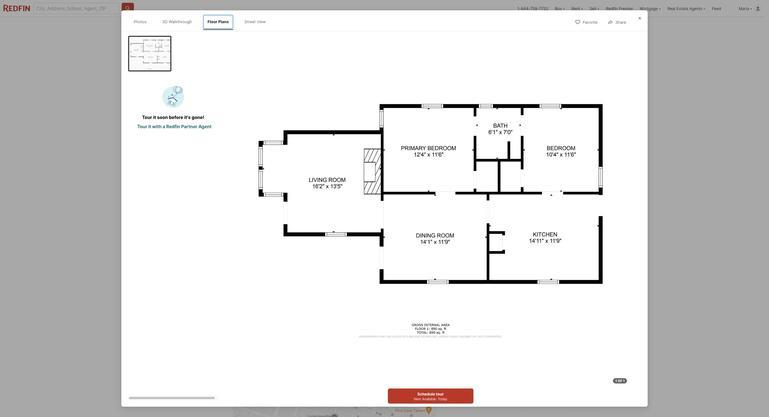 Task type: locate. For each thing, give the bounding box(es) containing it.
option
[[445, 226, 486, 241]]

1 vertical spatial street
[[376, 388, 385, 392]]

redfin left premier
[[607, 6, 618, 11]]

0 horizontal spatial street view
[[245, 19, 266, 24]]

0 horizontal spatial this
[[422, 262, 430, 267]]

add
[[313, 288, 321, 294]]

midtown
[[342, 262, 361, 267]]

-
[[258, 186, 259, 190]]

this
[[410, 295, 419, 301]]

the up square
[[264, 275, 271, 281]]

redfin premier
[[607, 6, 634, 11]]

0 vertical spatial street
[[245, 19, 256, 24]]

1 horizontal spatial walkthrough
[[256, 166, 281, 170]]

walkthrough inside tab
[[169, 19, 192, 24]]

0 horizontal spatial view
[[257, 19, 266, 24]]

tour it with a redfin partner agent button
[[128, 121, 221, 133]]

street inside button
[[376, 388, 385, 392]]

0 horizontal spatial walkthrough
[[169, 19, 192, 24]]

844-
[[522, 6, 531, 11]]

3 tab from the left
[[340, 18, 385, 32]]

midtown's
[[287, 302, 309, 308]]

1 horizontal spatial in
[[338, 262, 341, 267]]

$300
[[348, 336, 359, 342]]

an
[[340, 282, 345, 287]]

get
[[262, 218, 269, 223]]

33
[[504, 166, 510, 170]]

0 vertical spatial to
[[339, 288, 344, 294]]

1 horizontal spatial 3d walkthrough
[[250, 166, 281, 170]]

0 vertical spatial feed
[[713, 6, 722, 11]]

redfin down tour it soon before it's gone!
[[166, 124, 180, 130]]

feed tab list
[[233, 17, 417, 32]]

1 horizontal spatial it
[[153, 115, 156, 120]]

$300 monthly hoa fee
[[348, 336, 396, 342]]

schedule tour next available: today
[[414, 393, 448, 402]]

33 photos
[[504, 166, 524, 170]]

3d inside tab
[[162, 19, 168, 24]]

a right ask
[[482, 286, 485, 291]]

the down deck/patio at left bottom
[[357, 302, 364, 308]]

tour left with
[[137, 124, 147, 130]]

tour for tour it with a redfin partner agent
[[137, 124, 147, 130]]

0 vertical spatial it
[[153, 115, 156, 120]]

it left with
[[148, 124, 151, 130]]

time-honored architecture and modern comfort in midtown condo. nestled in midtown, this property offers the perfect blend of time-honored architecture and modern comfort. you'll love strolling along the tree-lined streets, immersed in historic charm. with 2 bedrooms, 1 bathroom, and 1,038 square feet of space, tall ceilings create an airy atmosphere.    the character rich kitchen remodel and refinished floors add warmth to every step. other recent upgrades include a fresh coat of interior paint and a welcoming back deck/patio for relaxed evenings. this is your chance to own a piece of midtown's history while enjoying the conveniences of urban living.
[[233, 262, 435, 308]]

tab list containing photos
[[128, 14, 276, 30]]

3d walkthrough
[[162, 19, 192, 24], [250, 166, 281, 170]]

love
[[425, 268, 433, 274]]

schedule inside the schedule tour button
[[474, 249, 494, 255]]

and down condo.
[[366, 268, 374, 274]]

every
[[345, 288, 357, 294]]

image image
[[129, 37, 170, 71]]

0 vertical spatial street view
[[245, 19, 266, 24]]

1 vertical spatial this
[[422, 262, 430, 267]]

feed
[[713, 6, 722, 11], [250, 22, 260, 27]]

it left soon on the top left
[[153, 115, 156, 120]]

ask a question
[[473, 286, 505, 291]]

0 horizontal spatial in
[[333, 275, 337, 281]]

1 vertical spatial tour
[[495, 249, 504, 255]]

2 vertical spatial tour
[[497, 231, 505, 235]]

0 horizontal spatial street
[[245, 19, 256, 24]]

available:
[[423, 398, 437, 402]]

floor plans
[[208, 19, 229, 24]]

0 vertical spatial tour
[[456, 185, 469, 193]]

1 vertical spatial feed
[[250, 22, 260, 27]]

chat
[[521, 231, 528, 235]]

approved
[[278, 218, 296, 223]]

to down an at the left of page
[[339, 288, 344, 294]]

1 horizontal spatial street
[[376, 388, 385, 392]]

schedule for schedule tour
[[474, 249, 494, 255]]

2414 g st, sacramento, ca 95816 image
[[233, 33, 443, 178], [445, 33, 533, 104], [445, 107, 533, 178]]

while
[[326, 302, 337, 308]]

modern
[[301, 262, 318, 267]]

None button
[[449, 194, 474, 221], [476, 195, 502, 220], [504, 195, 530, 220], [449, 194, 474, 221], [476, 195, 502, 220], [504, 195, 530, 220]]

2 horizontal spatial in
[[396, 262, 400, 267]]

1 vertical spatial it
[[148, 124, 151, 130]]

view
[[257, 19, 266, 24], [386, 388, 393, 392]]

character
[[393, 282, 413, 287]]

and up blend
[[292, 262, 300, 267]]

0 vertical spatial 3d
[[162, 19, 168, 24]]

tour right the go
[[456, 185, 469, 193]]

comfort
[[319, 262, 336, 267]]

1 vertical spatial tour
[[137, 124, 147, 130]]

next
[[414, 398, 422, 402]]

0 vertical spatial redfin
[[607, 6, 618, 11]]

it's
[[184, 115, 191, 120]]

1 vertical spatial 3d walkthrough
[[250, 166, 281, 170]]

step.
[[358, 288, 368, 294]]

view inside tab
[[257, 19, 266, 24]]

3d right photos
[[162, 19, 168, 24]]

oct
[[486, 213, 493, 217]]

schedule down tour via video chat list box
[[474, 249, 494, 255]]

this left home
[[470, 185, 482, 193]]

include
[[419, 288, 434, 294]]

honored
[[245, 262, 264, 267]]

tour inside button
[[495, 249, 504, 255]]

it for with
[[148, 124, 151, 130]]

for
[[365, 295, 371, 301]]

favorite
[[583, 20, 598, 25]]

1 of 1
[[616, 380, 625, 384]]

1 horizontal spatial 1
[[616, 380, 618, 384]]

3d up sale
[[250, 166, 255, 170]]

photos
[[510, 166, 524, 170]]

3d walkthrough inside tab
[[162, 19, 192, 24]]

0 horizontal spatial 3d
[[162, 19, 168, 24]]

1 vertical spatial redfin
[[166, 124, 180, 130]]

street view inside tab
[[245, 19, 266, 24]]

tour left via at right
[[497, 231, 505, 235]]

3d inside button
[[250, 166, 255, 170]]

1 horizontal spatial tour
[[456, 185, 469, 193]]

schedule up 'available:'
[[418, 393, 436, 397]]

0 vertical spatial view
[[257, 19, 266, 24]]

2 horizontal spatial tour
[[495, 249, 504, 255]]

0 vertical spatial walkthrough
[[169, 19, 192, 24]]

it inside button
[[148, 124, 151, 130]]

tour down tour via video chat option
[[495, 249, 504, 255]]

to down coat
[[249, 302, 254, 308]]

and up interior
[[268, 288, 276, 294]]

tour up today
[[437, 393, 444, 397]]

2414 g st image
[[252, 76, 610, 345]]

a right with
[[163, 124, 165, 130]]

or
[[486, 271, 492, 277]]

1-844-759-7732 link
[[518, 6, 549, 11]]

3d walkthrough inside button
[[250, 166, 281, 170]]

this
[[470, 185, 482, 193], [422, 262, 430, 267]]

1 horizontal spatial street view
[[376, 388, 393, 392]]

comfort.
[[393, 268, 411, 274]]

in right comfort
[[338, 262, 341, 267]]

redfin inside dialog
[[166, 124, 180, 130]]

a right own
[[265, 302, 268, 308]]

sacramento , ca
[[256, 196, 291, 202]]

recent
[[383, 288, 397, 294]]

1 vertical spatial 3d
[[250, 166, 255, 170]]

0 vertical spatial 3d walkthrough
[[162, 19, 192, 24]]

enjoying
[[338, 302, 356, 308]]

schedule inside schedule tour next available: today
[[418, 393, 436, 397]]

remodel
[[250, 288, 267, 294]]

tab list
[[128, 14, 276, 30]]

submit search image
[[125, 6, 131, 11]]

1 horizontal spatial view
[[386, 388, 393, 392]]

of inside dialog
[[618, 380, 623, 384]]

1 vertical spatial schedule
[[418, 393, 436, 397]]

0 horizontal spatial tour
[[437, 393, 444, 397]]

get pre-approved
[[262, 218, 296, 223]]

0 vertical spatial this
[[470, 185, 482, 193]]

fee
[[389, 336, 396, 342]]

tour inside option
[[497, 231, 505, 235]]

upgrades
[[398, 288, 418, 294]]

1 horizontal spatial schedule
[[474, 249, 494, 255]]

1 vertical spatial view
[[386, 388, 393, 392]]

0 vertical spatial schedule
[[474, 249, 494, 255]]

and
[[292, 262, 300, 267], [366, 268, 374, 274], [233, 282, 241, 287], [268, 288, 276, 294], [293, 295, 301, 301]]

in up create
[[333, 275, 337, 281]]

0 horizontal spatial it
[[148, 124, 151, 130]]

is
[[421, 295, 424, 301]]

photos tab
[[129, 15, 151, 29]]

walkthrough
[[169, 19, 192, 24], [256, 166, 281, 170]]

1 vertical spatial street view
[[376, 388, 393, 392]]

0 horizontal spatial 1
[[409, 275, 411, 281]]

time-
[[233, 262, 245, 267]]

in up comfort.
[[396, 262, 400, 267]]

0 horizontal spatial 3d walkthrough
[[162, 19, 192, 24]]

evenings.
[[389, 295, 409, 301]]

,
[[282, 196, 283, 202]]

tour left soon on the top left
[[142, 115, 152, 120]]

square
[[255, 282, 269, 287]]

1 vertical spatial walkthrough
[[256, 166, 281, 170]]

tour via video chat option
[[486, 226, 533, 241]]

2 vertical spatial the
[[357, 302, 364, 308]]

1
[[409, 275, 411, 281], [616, 380, 618, 384], [624, 380, 625, 384]]

3d
[[162, 19, 168, 24], [250, 166, 255, 170]]

1 horizontal spatial feed
[[713, 6, 722, 11]]

the up tree- in the bottom of the page
[[266, 268, 273, 274]]

1 tab from the left
[[266, 18, 297, 32]]

this up "love"
[[422, 262, 430, 267]]

and up kitchen
[[233, 282, 241, 287]]

1 horizontal spatial this
[[470, 185, 482, 193]]

today
[[438, 398, 448, 402]]

tab
[[266, 18, 297, 32], [297, 18, 340, 32], [340, 18, 385, 32], [385, 18, 412, 32]]

architecture
[[265, 262, 291, 267]]

schedule
[[474, 249, 494, 255], [418, 393, 436, 397]]

1,038
[[242, 282, 253, 287]]

in
[[338, 262, 341, 267], [396, 262, 400, 267], [333, 275, 337, 281]]

rich
[[414, 282, 422, 287]]

0 horizontal spatial redfin
[[166, 124, 180, 130]]

tour inside schedule tour next available: today
[[437, 393, 444, 397]]

property
[[233, 268, 251, 274]]

0 horizontal spatial feed
[[250, 22, 260, 27]]

0 horizontal spatial to
[[249, 302, 254, 308]]

of
[[304, 268, 308, 274], [280, 282, 284, 287], [259, 295, 264, 301], [282, 302, 286, 308], [396, 302, 400, 308], [618, 380, 623, 384]]

0 horizontal spatial schedule
[[418, 393, 436, 397]]

1 horizontal spatial 3d
[[250, 166, 255, 170]]

tour inside button
[[137, 124, 147, 130]]

with
[[152, 124, 162, 130]]

nestled
[[379, 262, 395, 267]]

street view
[[245, 19, 266, 24], [376, 388, 393, 392]]

dialog
[[122, 10, 648, 409]]

City, Address, School, Agent, ZIP search field
[[33, 3, 120, 14]]

0 vertical spatial tour
[[142, 115, 152, 120]]

2 vertical spatial tour
[[437, 393, 444, 397]]

go
[[445, 185, 454, 193]]

7732
[[540, 6, 549, 11]]



Task type: describe. For each thing, give the bounding box(es) containing it.
relaxed
[[372, 295, 388, 301]]

your
[[425, 295, 435, 301]]

tour for go tour this home
[[456, 185, 469, 193]]

architecture
[[340, 268, 365, 274]]

plans
[[218, 19, 229, 24]]

sale
[[247, 186, 256, 190]]

4 tab from the left
[[385, 18, 412, 32]]

living.
[[415, 302, 427, 308]]

bedrooms,
[[385, 275, 408, 281]]

floors
[[299, 288, 311, 294]]

tour for tour it soon before it's gone!
[[142, 115, 152, 120]]

welcoming
[[306, 295, 329, 301]]

1 horizontal spatial to
[[339, 288, 344, 294]]

3d walkthrough button
[[237, 163, 285, 174]]

refinished
[[277, 288, 298, 294]]

before
[[169, 115, 183, 120]]

feed inside tab list
[[250, 22, 260, 27]]

share button
[[604, 16, 632, 28]]

photos
[[134, 19, 147, 24]]

view inside button
[[386, 388, 393, 392]]

question
[[486, 286, 505, 291]]

1-844-759-7732
[[518, 6, 549, 11]]

space,
[[285, 282, 299, 287]]

floor
[[208, 19, 218, 24]]

wednesday
[[479, 198, 500, 202]]

for sale - active
[[238, 186, 274, 190]]

condo.
[[362, 262, 377, 267]]

piece
[[269, 302, 280, 308]]

2 horizontal spatial 1
[[624, 380, 625, 384]]

agent
[[199, 124, 212, 130]]

modern
[[376, 268, 392, 274]]

directions button
[[398, 387, 422, 394]]

offers
[[252, 268, 265, 274]]

tour for schedule tour next available: today
[[437, 393, 444, 397]]

1 vertical spatial to
[[249, 302, 254, 308]]

create
[[326, 282, 339, 287]]

tour via video chat list box
[[445, 226, 533, 241]]

1 vertical spatial the
[[264, 275, 271, 281]]

home
[[484, 185, 501, 193]]

dialog containing tour it soon before it's gone!
[[122, 10, 648, 409]]

kitchen
[[233, 288, 248, 294]]

tour for schedule tour
[[495, 249, 504, 255]]

feed inside button
[[713, 6, 722, 11]]

a down the floors
[[302, 295, 305, 301]]

airy
[[347, 282, 354, 287]]

tree-
[[272, 275, 282, 281]]

historic
[[338, 275, 354, 281]]

pre-
[[270, 218, 278, 223]]

street view inside button
[[376, 388, 393, 392]]

1-
[[518, 6, 522, 11]]

via
[[506, 231, 510, 235]]

0 vertical spatial the
[[266, 268, 273, 274]]

this inside 'time-honored architecture and modern comfort in midtown condo. nestled in midtown, this property offers the perfect blend of time-honored architecture and modern comfort. you'll love strolling along the tree-lined streets, immersed in historic charm. with 2 bedrooms, 1 bathroom, and 1,038 square feet of space, tall ceilings create an airy atmosphere.    the character rich kitchen remodel and refinished floors add warmth to every step. other recent upgrades include a fresh coat of interior paint and a welcoming back deck/patio for relaxed evenings. this is your chance to own a piece of midtown's history while enjoying the conveniences of urban living.'
[[422, 262, 430, 267]]

video
[[511, 231, 520, 235]]

monthly
[[360, 336, 377, 342]]

for
[[238, 186, 246, 190]]

1 horizontal spatial redfin
[[607, 6, 618, 11]]

go tour this home
[[445, 185, 501, 193]]

street view tab
[[240, 15, 271, 29]]

tour it soon before it's gone!
[[142, 115, 204, 120]]

fresh
[[237, 295, 247, 301]]

feed link
[[239, 22, 260, 28]]

33 photos button
[[492, 163, 528, 174]]

street inside tab
[[245, 19, 256, 24]]

walkthrough inside button
[[256, 166, 281, 170]]

it for soon
[[153, 115, 156, 120]]

honored
[[321, 268, 338, 274]]

streets,
[[294, 275, 310, 281]]

street view button
[[368, 387, 394, 393]]

you'll
[[412, 268, 423, 274]]

feet
[[270, 282, 279, 287]]

map region
[[226, 353, 441, 418]]

map entry image
[[399, 185, 437, 222]]

3d walkthrough tab
[[158, 15, 197, 29]]

schedule for schedule tour next available: today
[[418, 393, 436, 397]]

redfin premier button
[[603, 0, 637, 17]]

25
[[484, 202, 494, 212]]

floor plans tab
[[203, 15, 233, 29]]

warmth
[[322, 288, 338, 294]]

history
[[310, 302, 325, 308]]

tall
[[301, 282, 307, 287]]

ceilings
[[308, 282, 324, 287]]

the
[[383, 282, 392, 287]]

a left fresh
[[233, 295, 235, 301]]

back
[[330, 295, 340, 301]]

759-
[[531, 6, 540, 11]]

premier
[[620, 6, 634, 11]]

schedule tour
[[474, 249, 504, 255]]

atmosphere.
[[356, 282, 382, 287]]

midtown,
[[401, 262, 421, 267]]

1 inside 'time-honored architecture and modern comfort in midtown condo. nestled in midtown, this property offers the perfect blend of time-honored architecture and modern comfort. you'll love strolling along the tree-lined streets, immersed in historic charm. with 2 bedrooms, 1 bathroom, and 1,038 square feet of space, tall ceilings create an airy atmosphere.    the character rich kitchen remodel and refinished floors add warmth to every step. other recent upgrades include a fresh coat of interior paint and a welcoming back deck/patio for relaxed evenings. this is your chance to own a piece of midtown's history while enjoying the conveniences of urban living.'
[[409, 275, 411, 281]]

feed button
[[709, 0, 736, 17]]

hoa
[[378, 336, 388, 342]]

tour for tour via video chat
[[497, 231, 505, 235]]

and up midtown's
[[293, 295, 301, 301]]

with
[[371, 275, 380, 281]]

2 tab from the left
[[297, 18, 340, 32]]

soon
[[157, 115, 168, 120]]

tour it with a redfin partner agent
[[137, 124, 212, 130]]

coat
[[249, 295, 258, 301]]

strolling
[[233, 275, 250, 281]]

directions
[[406, 388, 421, 392]]

own
[[255, 302, 264, 308]]

along
[[251, 275, 262, 281]]



Task type: vqa. For each thing, say whether or not it's contained in the screenshot.
Ask a question Button
yes



